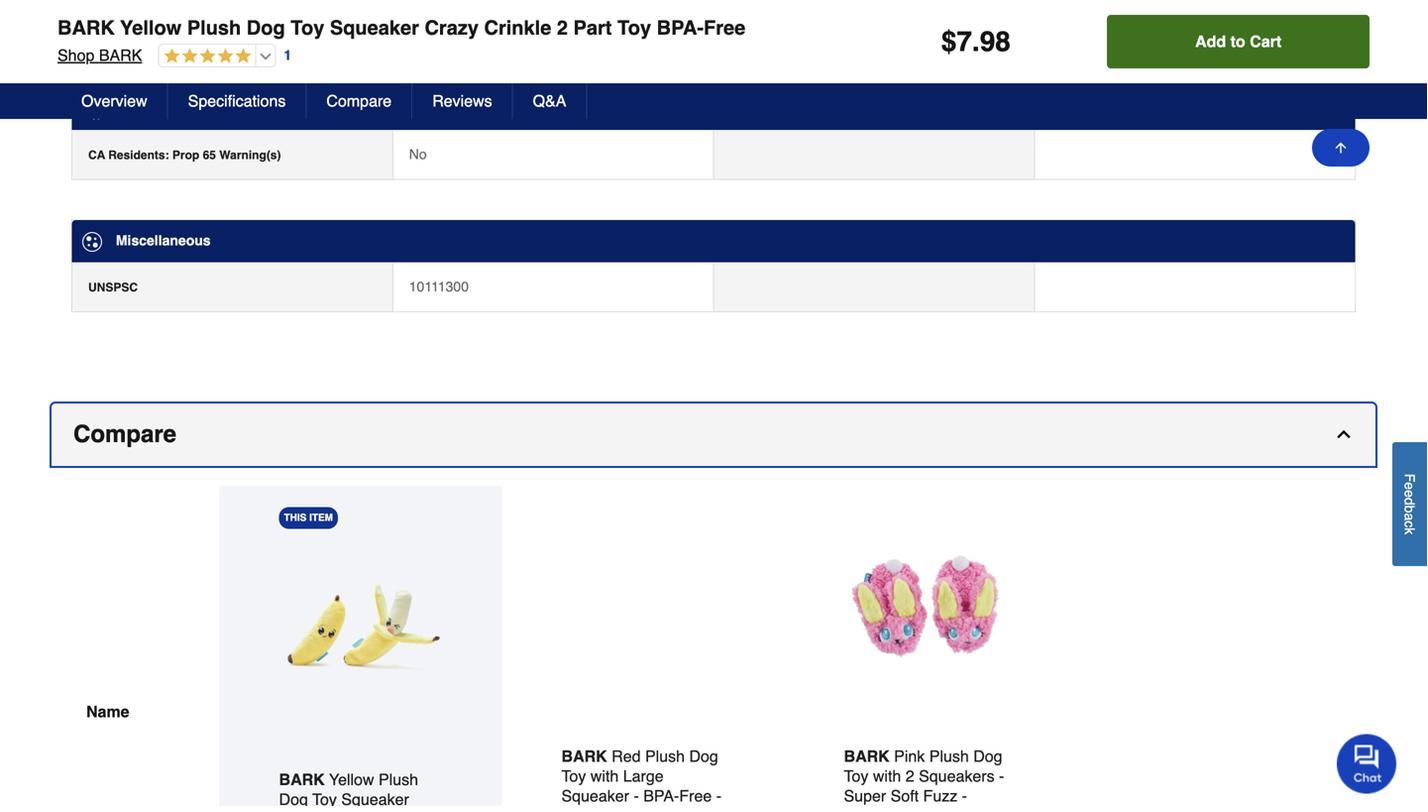 Task type: vqa. For each thing, say whether or not it's contained in the screenshot.
PLUSH inside Red Plush Dog Toy with Large Squeaker - BPA-Free
yes



Task type: locate. For each thing, give the bounding box(es) containing it.
bark for yellow plush dog toy squeake
[[279, 770, 325, 789]]

e
[[1403, 482, 1418, 490], [1403, 490, 1418, 498]]

1 horizontal spatial 2
[[906, 767, 915, 785]]

0 horizontal spatial compare
[[73, 420, 177, 448]]

bark yellow plush dog toy squeaker crazy crinkle 2 part toy bpa-free image
[[279, 549, 443, 712]]

1 vertical spatial compare
[[73, 420, 177, 448]]

1 vertical spatial -
[[634, 787, 639, 805]]

toy for pink plush dog toy with 2 squeakers - super soft fuzz
[[844, 767, 869, 785]]

e up d
[[1403, 482, 1418, 490]]

65
[[203, 148, 216, 162]]

1 vertical spatial yellow
[[329, 770, 374, 789]]

2 e from the top
[[1403, 490, 1418, 498]]

1 vertical spatial 2
[[906, 767, 915, 785]]

bpa- right part
[[657, 16, 704, 39]]

1 vertical spatial compare button
[[52, 403, 1376, 466]]

toy inside the pink plush dog toy with 2 squeakers - super soft fuzz
[[844, 767, 869, 785]]

dog inside the pink plush dog toy with 2 squeakers - super soft fuzz
[[974, 747, 1003, 765]]

soft
[[891, 787, 919, 805]]

2 left part
[[557, 16, 568, 39]]

plush
[[187, 16, 241, 39], [645, 747, 685, 765], [930, 747, 970, 765], [379, 770, 418, 789]]

q&a button
[[513, 83, 587, 119]]

toy inside red plush dog toy with large squeaker - bpa-free
[[562, 767, 586, 785]]

toy for yellow plush dog toy squeake
[[313, 790, 337, 806]]

0 vertical spatial compare
[[327, 92, 392, 110]]

plush inside the pink plush dog toy with 2 squeakers - super soft fuzz
[[930, 747, 970, 765]]

1 vertical spatial squeaker
[[562, 787, 630, 805]]

bark
[[58, 16, 115, 39], [99, 46, 142, 64], [562, 747, 608, 765], [844, 747, 890, 765], [279, 770, 325, 789]]

name
[[86, 703, 129, 721]]

0 horizontal spatial with
[[591, 767, 619, 785]]

$ 7 . 98
[[942, 26, 1011, 58]]

0 vertical spatial squeaker
[[330, 16, 419, 39]]

squeaker
[[330, 16, 419, 39], [562, 787, 630, 805]]

1 horizontal spatial yellow
[[329, 770, 374, 789]]

1 horizontal spatial squeaker
[[562, 787, 630, 805]]

with inside the pink plush dog toy with 2 squeakers - super soft fuzz
[[873, 767, 902, 785]]

e up b
[[1403, 490, 1418, 498]]

bark for red plush dog toy with large squeaker - bpa-free
[[562, 747, 608, 765]]

prop
[[172, 148, 200, 162]]

dog inside red plush dog toy with large squeaker - bpa-free
[[690, 747, 719, 765]]

1 vertical spatial bpa-
[[644, 787, 680, 805]]

- for squeakers
[[1000, 767, 1005, 785]]

1
[[284, 47, 292, 63]]

compare button
[[307, 83, 413, 119], [52, 403, 1376, 466]]

warning(s)
[[219, 148, 281, 162]]

part
[[574, 16, 612, 39]]

0 vertical spatial bpa-
[[657, 16, 704, 39]]

1 horizontal spatial -
[[1000, 767, 1005, 785]]

0 horizontal spatial 2
[[557, 16, 568, 39]]

squeaker inside red plush dog toy with large squeaker - bpa-free
[[562, 787, 630, 805]]

none
[[409, 14, 442, 30]]

plush inside yellow plush dog toy squeake
[[379, 770, 418, 789]]

5 stars image
[[159, 48, 251, 66]]

yellow inside yellow plush dog toy squeake
[[329, 770, 374, 789]]

toy
[[291, 16, 325, 39], [618, 16, 652, 39], [562, 767, 586, 785], [844, 767, 869, 785], [313, 790, 337, 806]]

7
[[957, 26, 973, 58]]

chat invite button image
[[1338, 733, 1398, 794]]

f
[[1403, 474, 1418, 482]]

1 with from the left
[[591, 767, 619, 785]]

with
[[591, 767, 619, 785], [873, 767, 902, 785]]

2 with from the left
[[873, 767, 902, 785]]

overview
[[81, 92, 147, 110]]

squeaker down 'red'
[[562, 787, 630, 805]]

large
[[623, 767, 664, 785]]

1 horizontal spatial compare
[[327, 92, 392, 110]]

toy inside yellow plush dog toy squeake
[[313, 790, 337, 806]]

crinkle
[[484, 16, 552, 39]]

- inside the pink plush dog toy with 2 squeakers - super soft fuzz
[[1000, 767, 1005, 785]]

item
[[309, 512, 333, 523]]

dog for yellow plush dog toy squeake
[[279, 790, 308, 806]]

- inside red plush dog toy with large squeaker - bpa-free
[[634, 787, 639, 805]]

0 vertical spatial yellow
[[120, 16, 182, 39]]

2 down pink
[[906, 767, 915, 785]]

dog inside yellow plush dog toy squeake
[[279, 790, 308, 806]]

bark yellow plush dog toy squeaker crazy crinkle 2 part toy bpa-free
[[58, 16, 746, 39]]

dog for red plush dog toy with large squeaker - bpa-free
[[690, 747, 719, 765]]

- right squeakers
[[1000, 767, 1005, 785]]

with down 'red'
[[591, 767, 619, 785]]

bark pink plush dog toy with 2 squeakers - super soft fuzz - bpa-free - 2 part toy image
[[844, 525, 1008, 689]]

compare
[[327, 92, 392, 110], [73, 420, 177, 448]]

certifications
[[116, 100, 205, 116]]

this item
[[284, 512, 333, 523]]

with inside red plush dog toy with large squeaker - bpa-free
[[591, 767, 619, 785]]

with for red
[[591, 767, 619, 785]]

plush inside red plush dog toy with large squeaker - bpa-free
[[645, 747, 685, 765]]

warranty
[[88, 16, 139, 30]]

yellow
[[120, 16, 182, 39], [329, 770, 374, 789]]

to
[[1231, 32, 1246, 51]]

0 vertical spatial -
[[1000, 767, 1005, 785]]

bpa- down large at the left bottom
[[644, 787, 680, 805]]

bpa-
[[657, 16, 704, 39], [644, 787, 680, 805]]

- down large at the left bottom
[[634, 787, 639, 805]]

dog
[[247, 16, 285, 39], [690, 747, 719, 765], [974, 747, 1003, 765], [279, 790, 308, 806]]

with up "soft"
[[873, 767, 902, 785]]

squeaker left crazy
[[330, 16, 419, 39]]

2
[[557, 16, 568, 39], [906, 767, 915, 785]]

0 horizontal spatial -
[[634, 787, 639, 805]]

f e e d b a c k button
[[1393, 442, 1428, 566]]

0 vertical spatial 2
[[557, 16, 568, 39]]

1 horizontal spatial with
[[873, 767, 902, 785]]

-
[[1000, 767, 1005, 785], [634, 787, 639, 805]]

a
[[1403, 513, 1418, 521]]

ca residents: prop 65 warning(s)
[[88, 148, 281, 162]]



Task type: describe. For each thing, give the bounding box(es) containing it.
1 e from the top
[[1403, 482, 1418, 490]]

compare for the top compare button
[[327, 92, 392, 110]]

$
[[942, 26, 957, 58]]

chevron up image
[[1335, 424, 1354, 444]]

compare for the bottom compare button
[[73, 420, 177, 448]]

super
[[844, 787, 887, 805]]

squeakers
[[919, 767, 995, 785]]

no
[[409, 146, 427, 162]]

c
[[1403, 521, 1418, 528]]

0 horizontal spatial squeaker
[[330, 16, 419, 39]]

2 inside the pink plush dog toy with 2 squeakers - super soft fuzz
[[906, 767, 915, 785]]

crazy
[[425, 16, 479, 39]]

toy for red plush dog toy with large squeaker - bpa-free
[[562, 767, 586, 785]]

arrow up image
[[1334, 140, 1350, 156]]

miscellaneous
[[116, 233, 211, 248]]

.
[[973, 26, 980, 58]]

dog for pink plush dog toy with 2 squeakers - super soft fuzz
[[974, 747, 1003, 765]]

plush for pink plush dog toy with 2 squeakers - super soft fuzz
[[930, 747, 970, 765]]

98
[[980, 26, 1011, 58]]

0 vertical spatial compare button
[[307, 83, 413, 119]]

specifications button
[[168, 83, 307, 119]]

yellow plush dog toy squeake
[[279, 770, 421, 806]]

cart
[[1251, 32, 1282, 51]]

this
[[284, 512, 307, 523]]

- for squeaker
[[634, 787, 639, 805]]

overview button
[[61, 83, 168, 119]]

bpa- inside red plush dog toy with large squeaker - bpa-free
[[644, 787, 680, 805]]

k
[[1403, 528, 1418, 535]]

add to cart
[[1196, 32, 1282, 51]]

pink
[[895, 747, 925, 765]]

unspsc
[[88, 280, 138, 294]]

reviews button
[[413, 83, 513, 119]]

b
[[1403, 505, 1418, 513]]

0 horizontal spatial yellow
[[120, 16, 182, 39]]

add to cart button
[[1108, 15, 1370, 68]]

shop bark
[[58, 46, 142, 64]]

q&a
[[533, 92, 567, 110]]

ca
[[88, 148, 105, 162]]

f e e d b a c k
[[1403, 474, 1418, 535]]

with for pink
[[873, 767, 902, 785]]

shop
[[58, 46, 95, 64]]

specifications
[[188, 92, 286, 110]]

add
[[1196, 32, 1227, 51]]

plush for yellow plush dog toy squeake
[[379, 770, 418, 789]]

pink plush dog toy with 2 squeakers - super soft fuzz
[[844, 747, 1005, 806]]

red
[[612, 747, 641, 765]]

bark for pink plush dog toy with 2 squeakers - super soft fuzz
[[844, 747, 890, 765]]

10111300
[[409, 278, 469, 294]]

residents:
[[108, 148, 169, 162]]

free
[[704, 16, 746, 39]]

red plush dog toy with large squeaker - bpa-free
[[562, 747, 722, 806]]

reviews
[[433, 92, 492, 110]]

d
[[1403, 497, 1418, 505]]

plush for red plush dog toy with large squeaker - bpa-free
[[645, 747, 685, 765]]



